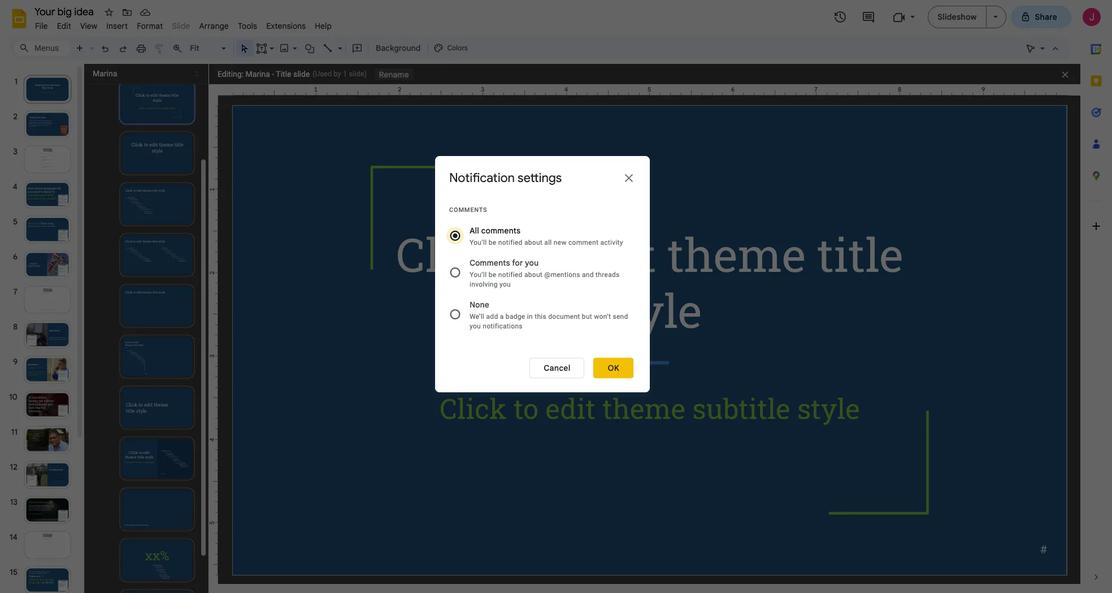 Task type: locate. For each thing, give the bounding box(es) containing it.
2 vertical spatial you
[[470, 322, 481, 330]]

about inside "comments for you you'll be notified about @mentions and threads involving you"
[[525, 271, 543, 279]]

0 horizontal spatial you
[[470, 322, 481, 330]]

none we'll add a badge in this document but won't send you notifications
[[470, 300, 629, 330]]

comments up the involving
[[470, 258, 510, 268]]

main toolbar
[[41, 0, 471, 500]]

1 be from the top
[[489, 239, 497, 247]]

2 you'll from the top
[[470, 271, 487, 279]]

notified down comments
[[499, 239, 523, 247]]

1 vertical spatial comments
[[470, 258, 510, 268]]

2 horizontal spatial you
[[525, 258, 539, 268]]

2 be from the top
[[489, 271, 497, 279]]

tab list
[[1081, 33, 1113, 561]]

0 vertical spatial you
[[525, 258, 539, 268]]

notification settings
[[450, 170, 562, 185]]

you down we'll
[[470, 322, 481, 330]]

1 vertical spatial notified
[[499, 271, 523, 279]]

new
[[554, 239, 567, 247]]

you
[[525, 258, 539, 268], [500, 280, 511, 288], [470, 322, 481, 330]]

comments inside "comments for you you'll be notified about @mentions and threads involving you"
[[470, 258, 510, 268]]

1 horizontal spatial you
[[500, 280, 511, 288]]

be inside "all comments you'll be notified about all new comment activity"
[[489, 239, 497, 247]]

but
[[582, 313, 593, 321]]

menu bar banner
[[0, 0, 1113, 593]]

0 vertical spatial comments
[[450, 206, 488, 214]]

1 notified from the top
[[499, 239, 523, 247]]

notification settings application
[[0, 0, 1113, 593]]

settings
[[518, 170, 562, 185]]

comments up all at the top of page
[[450, 206, 488, 214]]

1 vertical spatial about
[[525, 271, 543, 279]]

we'll
[[470, 313, 485, 321]]

comments for you you'll be notified about @mentions and threads involving you
[[470, 258, 620, 288]]

you right for
[[525, 258, 539, 268]]

colors
[[448, 44, 468, 52]]

0 vertical spatial about
[[525, 239, 543, 247]]

None radio
[[450, 256, 636, 289]]

about left @mentions at top
[[525, 271, 543, 279]]

editing:
[[218, 70, 244, 79]]

@mentions
[[545, 271, 581, 279]]

comments for comments
[[450, 206, 488, 214]]

none radio inside the notification settings dialog
[[450, 256, 636, 289]]

notified inside "all comments you'll be notified about all new comment activity"
[[499, 239, 523, 247]]

background button
[[371, 40, 426, 57]]

1 vertical spatial be
[[489, 271, 497, 279]]

slide)
[[349, 70, 367, 78]]

0 vertical spatial notified
[[499, 239, 523, 247]]

comments
[[450, 206, 488, 214], [470, 258, 510, 268]]

menu bar inside menu bar banner
[[31, 15, 337, 33]]

badge
[[506, 313, 526, 321]]

you'll up the involving
[[470, 271, 487, 279]]

tab list inside menu bar banner
[[1081, 33, 1113, 561]]

about inside "all comments you'll be notified about all new comment activity"
[[525, 239, 543, 247]]

you'll down all at the top of page
[[470, 239, 487, 247]]

None radio
[[450, 224, 636, 247], [450, 298, 636, 331], [450, 224, 636, 247], [450, 298, 636, 331]]

by
[[334, 70, 341, 78]]

colors button
[[431, 40, 471, 57]]

send
[[613, 313, 629, 321]]

cancel
[[544, 363, 571, 373]]

menu bar
[[31, 15, 337, 33]]

notification
[[450, 170, 515, 185]]

you inside "none we'll add a badge in this document but won't send you notifications"
[[470, 322, 481, 330]]

be up the involving
[[489, 271, 497, 279]]

you right the involving
[[500, 280, 511, 288]]

about
[[525, 239, 543, 247], [525, 271, 543, 279]]

cancel button
[[530, 358, 585, 378]]

about left 'all' on the top left
[[525, 239, 543, 247]]

0 vertical spatial be
[[489, 239, 497, 247]]

involving
[[470, 280, 498, 288]]

be down comments
[[489, 239, 497, 247]]

2 about from the top
[[525, 271, 543, 279]]

notified
[[499, 239, 523, 247], [499, 271, 523, 279]]

2 notified from the top
[[499, 271, 523, 279]]

add
[[487, 313, 498, 321]]

1 you'll from the top
[[470, 239, 487, 247]]

all
[[545, 239, 552, 247]]

slide
[[293, 70, 310, 79]]

and
[[582, 271, 594, 279]]

share. private to only me. image
[[1021, 12, 1031, 22]]

notified down for
[[499, 271, 523, 279]]

1 vertical spatial you'll
[[470, 271, 487, 279]]

activity
[[601, 239, 624, 247]]

close image
[[623, 171, 636, 185]]

1 about from the top
[[525, 239, 543, 247]]

you'll
[[470, 239, 487, 247], [470, 271, 487, 279]]

1 vertical spatial you
[[500, 280, 511, 288]]

ok
[[608, 363, 620, 373]]

none radio containing comments for you
[[450, 256, 636, 289]]

notifications
[[483, 322, 523, 330]]

notification settings dialog
[[435, 156, 650, 392]]

you for none
[[470, 322, 481, 330]]

you'll inside "comments for you you'll be notified about @mentions and threads involving you"
[[470, 271, 487, 279]]

be
[[489, 239, 497, 247], [489, 271, 497, 279]]

0 vertical spatial you'll
[[470, 239, 487, 247]]

rename
[[379, 70, 409, 80]]



Task type: vqa. For each thing, say whether or not it's contained in the screenshot.
Extensions Menu Item
no



Task type: describe. For each thing, give the bounding box(es) containing it.
comments option group
[[450, 224, 636, 331]]

(used
[[313, 70, 332, 78]]

mode and view toolbar
[[1022, 37, 1065, 59]]

Star checkbox
[[101, 5, 117, 20]]

Rename text field
[[31, 5, 100, 18]]

notification settings heading
[[450, 170, 562, 185]]

comment
[[569, 239, 599, 247]]

background
[[376, 43, 421, 53]]

all
[[470, 226, 479, 236]]

threads
[[596, 271, 620, 279]]

document
[[549, 313, 580, 321]]

in
[[527, 313, 533, 321]]

you'll inside "all comments you'll be notified about all new comment activity"
[[470, 239, 487, 247]]

marina
[[246, 70, 270, 79]]

-
[[272, 70, 274, 79]]

none
[[470, 300, 490, 310]]

editing: marina - title slide (used by 1 slide)
[[218, 70, 367, 79]]

comments for comments for you you'll be notified about @mentions and threads involving you
[[470, 258, 510, 268]]

this
[[535, 313, 547, 321]]

title
[[276, 70, 291, 79]]

a
[[500, 313, 504, 321]]

all comments you'll be notified about all new comment activity
[[470, 226, 624, 247]]

comments
[[482, 226, 521, 236]]

rename button
[[374, 68, 415, 81]]

1
[[343, 70, 347, 78]]

you for comments for you
[[500, 280, 511, 288]]

won't
[[594, 313, 611, 321]]

ok button
[[594, 358, 634, 378]]

Menus field
[[14, 40, 71, 56]]

be inside "comments for you you'll be notified about @mentions and threads involving you"
[[489, 271, 497, 279]]

for
[[512, 258, 523, 268]]

notified inside "comments for you you'll be notified about @mentions and threads involving you"
[[499, 271, 523, 279]]



